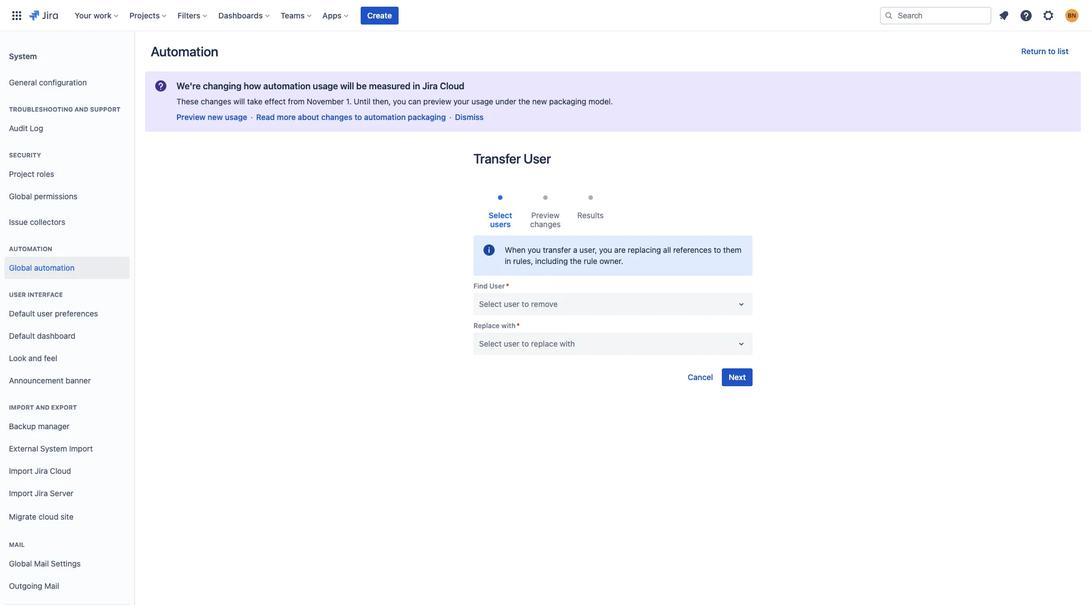 Task type: vqa. For each thing, say whether or not it's contained in the screenshot.
Read on the left top of page
yes



Task type: describe. For each thing, give the bounding box(es) containing it.
cloud inside we're changing how automation usage will be measured in jira cloud these changes will take effect from november 1. until then, you can preview your usage under the new packaging model.
[[440, 81, 465, 91]]

global mail settings link
[[4, 553, 130, 575]]

jira for cloud
[[35, 466, 48, 476]]

rule
[[584, 256, 598, 266]]

global mail settings
[[9, 559, 81, 568]]

security group
[[4, 140, 130, 211]]

replace
[[474, 322, 500, 330]]

issue
[[9, 217, 28, 227]]

settings image
[[1042, 9, 1056, 22]]

user interface group
[[4, 279, 130, 395]]

more
[[277, 112, 296, 122]]

2 · from the left
[[449, 112, 452, 122]]

preview for preview changes
[[531, 211, 560, 220]]

changing
[[203, 81, 242, 91]]

replace with *
[[474, 322, 520, 330]]

transfer
[[474, 151, 521, 166]]

owner.
[[600, 256, 624, 266]]

how
[[244, 81, 261, 91]]

transfer user
[[474, 151, 551, 166]]

announcement banner link
[[4, 370, 130, 392]]

troubleshooting
[[9, 106, 73, 113]]

users
[[490, 219, 511, 229]]

results
[[577, 211, 604, 220]]

user inside group
[[9, 291, 26, 298]]

take
[[247, 97, 263, 106]]

select for select users
[[489, 211, 512, 220]]

project roles
[[9, 169, 54, 178]]

in inside we're changing how automation usage will be measured in jira cloud these changes will take effect from november 1. until then, you can preview your usage under the new packaging model.
[[413, 81, 420, 91]]

primary element
[[7, 0, 880, 31]]

manager
[[38, 421, 70, 431]]

look
[[9, 353, 26, 363]]

external system import link
[[4, 438, 130, 460]]

jira inside we're changing how automation usage will be measured in jira cloud these changes will take effect from november 1. until then, you can preview your usage under the new packaging model.
[[422, 81, 438, 91]]

mail for global
[[34, 559, 49, 568]]

default user preferences link
[[4, 303, 130, 325]]

troubleshooting and support group
[[4, 94, 130, 143]]

0 vertical spatial will
[[340, 81, 354, 91]]

dismiss
[[455, 112, 484, 122]]

banner
[[66, 376, 91, 385]]

next button
[[722, 369, 753, 386]]

outgoing
[[9, 581, 42, 591]]

teams button
[[277, 6, 316, 24]]

transfer
[[543, 245, 571, 255]]

help image
[[1020, 9, 1033, 22]]

dashboard
[[37, 331, 75, 340]]

return to list
[[1022, 46, 1069, 56]]

0 vertical spatial automation
[[151, 44, 218, 59]]

security
[[9, 151, 41, 159]]

open image
[[735, 337, 748, 351]]

global permissions link
[[4, 185, 130, 208]]

support
[[90, 106, 121, 113]]

and for look
[[28, 353, 42, 363]]

2 horizontal spatial usage
[[472, 97, 493, 106]]

your work button
[[71, 6, 123, 24]]

global for global mail settings
[[9, 559, 32, 568]]

references
[[673, 245, 712, 255]]

user for select user to replace with
[[504, 339, 520, 348]]

preview changes
[[530, 211, 561, 229]]

your work
[[75, 10, 112, 20]]

issue collectors link
[[4, 211, 130, 233]]

search image
[[885, 11, 894, 20]]

return
[[1022, 46, 1046, 56]]

cloud inside import and export group
[[50, 466, 71, 476]]

site
[[61, 512, 74, 521]]

user for default user preferences
[[37, 309, 53, 318]]

from
[[288, 97, 305, 106]]

migrate cloud site link
[[4, 505, 130, 529]]

in inside "when you transfer a user, you are replacing all references to them in rules, including the rule owner."
[[505, 256, 511, 266]]

model.
[[589, 97, 613, 106]]

backup manager
[[9, 421, 70, 431]]

filters button
[[174, 6, 212, 24]]

create button
[[361, 6, 399, 24]]

to left replace
[[522, 339, 529, 348]]

select for select user to remove
[[479, 299, 502, 309]]

when
[[505, 245, 526, 255]]

the inside we're changing how automation usage will be measured in jira cloud these changes will take effect from november 1. until then, you can preview your usage under the new packaging model.
[[519, 97, 530, 106]]

look and feel
[[9, 353, 57, 363]]

and for import
[[36, 404, 50, 411]]

to left remove
[[522, 299, 529, 309]]

announcement banner
[[9, 376, 91, 385]]

user,
[[580, 245, 597, 255]]

when you transfer a user, you are replacing all references to them in rules, including the rule owner.
[[505, 245, 742, 266]]

2 horizontal spatial you
[[599, 245, 612, 255]]

replace
[[531, 339, 558, 348]]

look and feel link
[[4, 347, 130, 370]]

0 horizontal spatial will
[[233, 97, 245, 106]]

teams
[[281, 10, 305, 20]]

your
[[454, 97, 470, 106]]

open image
[[735, 298, 748, 311]]

general
[[9, 77, 37, 87]]

preview new usage · read more about changes to automation packaging · dismiss
[[176, 112, 484, 122]]

outgoing mail
[[9, 581, 59, 591]]

global for global automation
[[9, 263, 32, 272]]

* for remove
[[506, 282, 509, 290]]

dashboards button
[[215, 6, 274, 24]]

mail group
[[4, 529, 130, 605]]

banner containing your work
[[0, 0, 1092, 31]]

announcement
[[9, 376, 64, 385]]

preview for preview new usage · read more about changes to automation packaging · dismiss
[[176, 112, 206, 122]]

to down until
[[355, 112, 362, 122]]

cancel
[[688, 373, 713, 382]]

global automation
[[9, 263, 75, 272]]

user interface
[[9, 291, 63, 298]]

import down backup manager link
[[69, 444, 93, 453]]

then,
[[373, 97, 391, 106]]

backup manager link
[[4, 416, 130, 438]]

audit
[[9, 123, 28, 133]]

permissions
[[34, 191, 77, 201]]

import jira server
[[9, 488, 73, 498]]

import and export
[[9, 404, 77, 411]]

you inside we're changing how automation usage will be measured in jira cloud these changes will take effect from november 1. until then, you can preview your usage under the new packaging model.
[[393, 97, 406, 106]]

cloud
[[39, 512, 58, 521]]

automation group
[[4, 233, 130, 283]]

default for default user preferences
[[9, 309, 35, 318]]

1 · from the left
[[251, 112, 253, 122]]



Task type: locate. For each thing, give the bounding box(es) containing it.
external
[[9, 444, 38, 453]]

0 horizontal spatial usage
[[225, 112, 247, 122]]

outgoing mail link
[[4, 575, 130, 598]]

1 horizontal spatial new
[[532, 97, 547, 106]]

projects button
[[126, 6, 171, 24]]

1 vertical spatial the
[[570, 256, 582, 266]]

new
[[532, 97, 547, 106], [208, 112, 223, 122]]

to left them on the right
[[714, 245, 721, 255]]

1 vertical spatial cloud
[[50, 466, 71, 476]]

0 horizontal spatial with
[[502, 322, 516, 330]]

1 vertical spatial mail
[[34, 559, 49, 568]]

user right transfer
[[524, 151, 551, 166]]

1 vertical spatial new
[[208, 112, 223, 122]]

automation up 'we're'
[[151, 44, 218, 59]]

in down when
[[505, 256, 511, 266]]

2 horizontal spatial user
[[524, 151, 551, 166]]

2 vertical spatial user
[[9, 291, 26, 298]]

Search field
[[880, 6, 992, 24]]

jira up import jira server
[[35, 466, 48, 476]]

replacing
[[628, 245, 661, 255]]

and left feel
[[28, 353, 42, 363]]

configuration
[[39, 77, 87, 87]]

user down the interface
[[37, 309, 53, 318]]

preferences
[[55, 309, 98, 318]]

measured
[[369, 81, 411, 91]]

automation inside we're changing how automation usage will be measured in jira cloud these changes will take effect from november 1. until then, you can preview your usage under the new packaging model.
[[263, 81, 311, 91]]

0 vertical spatial *
[[506, 282, 509, 290]]

will left be
[[340, 81, 354, 91]]

jira left server
[[35, 488, 48, 498]]

issue collectors
[[9, 217, 65, 227]]

0 vertical spatial cloud
[[440, 81, 465, 91]]

migrate cloud site
[[9, 512, 74, 521]]

migrate
[[9, 512, 36, 521]]

to left list
[[1048, 46, 1056, 56]]

audit log link
[[4, 117, 130, 140]]

user for transfer user
[[524, 151, 551, 166]]

0 vertical spatial usage
[[313, 81, 338, 91]]

0 vertical spatial automation
[[263, 81, 311, 91]]

2 vertical spatial automation
[[34, 263, 75, 272]]

2 default from the top
[[9, 331, 35, 340]]

preview
[[176, 112, 206, 122], [531, 211, 560, 220]]

automation inside group
[[9, 245, 52, 252]]

audit log
[[9, 123, 43, 133]]

select user to remove
[[479, 299, 558, 309]]

work
[[94, 10, 112, 20]]

select up when
[[489, 211, 512, 220]]

remove
[[531, 299, 558, 309]]

rules,
[[513, 256, 533, 266]]

to
[[1048, 46, 1056, 56], [355, 112, 362, 122], [714, 245, 721, 255], [522, 299, 529, 309], [522, 339, 529, 348]]

preview up transfer on the top
[[531, 211, 560, 220]]

mail down migrate
[[9, 541, 25, 548]]

automation
[[263, 81, 311, 91], [364, 112, 406, 122], [34, 263, 75, 272]]

changes inside we're changing how automation usage will be measured in jira cloud these changes will take effect from november 1. until then, you can preview your usage under the new packaging model.
[[201, 97, 231, 106]]

0 vertical spatial and
[[75, 106, 88, 113]]

changes up preview new usage button
[[201, 97, 231, 106]]

find
[[474, 282, 488, 290]]

0 horizontal spatial ·
[[251, 112, 253, 122]]

1 horizontal spatial changes
[[321, 112, 353, 122]]

1 vertical spatial select
[[479, 299, 502, 309]]

about
[[298, 112, 319, 122]]

default dashboard link
[[4, 325, 130, 347]]

user right the find
[[490, 282, 505, 290]]

* up select user to remove
[[506, 282, 509, 290]]

until
[[354, 97, 371, 106]]

import for import jira cloud
[[9, 466, 33, 476]]

and inside user interface group
[[28, 353, 42, 363]]

select user to replace with
[[479, 339, 575, 348]]

usage down take
[[225, 112, 247, 122]]

default
[[9, 309, 35, 318], [9, 331, 35, 340]]

interface
[[28, 291, 63, 298]]

jira image
[[29, 9, 58, 22], [29, 9, 58, 22]]

you up rules,
[[528, 245, 541, 255]]

1 vertical spatial changes
[[321, 112, 353, 122]]

cloud up server
[[50, 466, 71, 476]]

import down external at the left bottom of the page
[[9, 466, 33, 476]]

backup
[[9, 421, 36, 431]]

0 vertical spatial preview
[[176, 112, 206, 122]]

3 global from the top
[[9, 559, 32, 568]]

notifications image
[[997, 9, 1011, 22]]

them
[[723, 245, 742, 255]]

1 vertical spatial global
[[9, 263, 32, 272]]

1 vertical spatial usage
[[472, 97, 493, 106]]

1 horizontal spatial automation
[[263, 81, 311, 91]]

1 vertical spatial with
[[560, 339, 575, 348]]

1 horizontal spatial preview
[[531, 211, 560, 220]]

import jira cloud link
[[4, 460, 130, 483]]

2 vertical spatial select
[[479, 339, 502, 348]]

and up backup manager
[[36, 404, 50, 411]]

0 vertical spatial packaging
[[549, 97, 586, 106]]

the right "under"
[[519, 97, 530, 106]]

find user *
[[474, 282, 509, 290]]

global permissions
[[9, 191, 77, 201]]

default up look in the bottom left of the page
[[9, 331, 35, 340]]

general configuration
[[9, 77, 87, 87]]

0 vertical spatial user
[[524, 151, 551, 166]]

changes up transfer on the top
[[530, 219, 561, 229]]

select down replace
[[479, 339, 502, 348]]

1.
[[346, 97, 352, 106]]

1 vertical spatial in
[[505, 256, 511, 266]]

1 vertical spatial automation
[[9, 245, 52, 252]]

0 vertical spatial with
[[502, 322, 516, 330]]

default dashboard
[[9, 331, 75, 340]]

0 horizontal spatial automation
[[34, 263, 75, 272]]

0 horizontal spatial you
[[393, 97, 406, 106]]

1 horizontal spatial ·
[[449, 112, 452, 122]]

user for find user *
[[490, 282, 505, 290]]

import for import and export
[[9, 404, 34, 411]]

2 vertical spatial changes
[[530, 219, 561, 229]]

default down user interface
[[9, 309, 35, 318]]

1 vertical spatial system
[[40, 444, 67, 453]]

you left can
[[393, 97, 406, 106]]

packaging inside we're changing how automation usage will be measured in jira cloud these changes will take effect from november 1. until then, you can preview your usage under the new packaging model.
[[549, 97, 586, 106]]

these
[[176, 97, 199, 106]]

and for troubleshooting
[[75, 106, 88, 113]]

the down a
[[570, 256, 582, 266]]

* for replace
[[517, 322, 520, 330]]

select users
[[489, 211, 512, 229]]

packaging left "model."
[[549, 97, 586, 106]]

1 horizontal spatial system
[[40, 444, 67, 453]]

automation up the interface
[[34, 263, 75, 272]]

default for default dashboard
[[9, 331, 35, 340]]

0 horizontal spatial in
[[413, 81, 420, 91]]

changes
[[201, 97, 231, 106], [321, 112, 353, 122], [530, 219, 561, 229]]

jira up preview on the left top of page
[[422, 81, 438, 91]]

mail down 'global mail settings'
[[44, 581, 59, 591]]

global
[[9, 191, 32, 201], [9, 263, 32, 272], [9, 559, 32, 568]]

·
[[251, 112, 253, 122], [449, 112, 452, 122]]

1 horizontal spatial *
[[517, 322, 520, 330]]

2 vertical spatial jira
[[35, 488, 48, 498]]

read more about changes to automation packaging button
[[256, 112, 446, 123]]

under
[[496, 97, 516, 106]]

0 vertical spatial new
[[532, 97, 547, 106]]

will left take
[[233, 97, 245, 106]]

you up owner.
[[599, 245, 612, 255]]

you
[[393, 97, 406, 106], [528, 245, 541, 255], [599, 245, 612, 255]]

jira for server
[[35, 488, 48, 498]]

import for import jira server
[[9, 488, 33, 498]]

usage
[[313, 81, 338, 91], [472, 97, 493, 106], [225, 112, 247, 122]]

import up backup
[[9, 404, 34, 411]]

1 vertical spatial automation
[[364, 112, 406, 122]]

2 global from the top
[[9, 263, 32, 272]]

1 horizontal spatial packaging
[[549, 97, 586, 106]]

preview down these
[[176, 112, 206, 122]]

server
[[50, 488, 73, 498]]

to inside "when you transfer a user, you are replacing all references to them in rules, including the rule owner."
[[714, 245, 721, 255]]

select down find user *
[[479, 299, 502, 309]]

global up user interface
[[9, 263, 32, 272]]

· left dismiss
[[449, 112, 452, 122]]

preview
[[423, 97, 452, 106]]

system
[[9, 51, 37, 61], [40, 444, 67, 453]]

automation up global automation
[[9, 245, 52, 252]]

1 vertical spatial user
[[490, 282, 505, 290]]

and
[[75, 106, 88, 113], [28, 353, 42, 363], [36, 404, 50, 411]]

log
[[30, 123, 43, 133]]

0 horizontal spatial preview
[[176, 112, 206, 122]]

we're
[[176, 81, 201, 91]]

and left support
[[75, 106, 88, 113]]

0 horizontal spatial system
[[9, 51, 37, 61]]

banner
[[0, 0, 1092, 31]]

global down project
[[9, 191, 32, 201]]

0 horizontal spatial user
[[9, 291, 26, 298]]

user inside group
[[37, 309, 53, 318]]

global inside security group
[[9, 191, 32, 201]]

cloud up your
[[440, 81, 465, 91]]

mail for outgoing
[[44, 581, 59, 591]]

global inside mail group
[[9, 559, 32, 568]]

0 horizontal spatial the
[[519, 97, 530, 106]]

1 vertical spatial preview
[[531, 211, 560, 220]]

1 global from the top
[[9, 191, 32, 201]]

0 vertical spatial global
[[9, 191, 32, 201]]

november
[[307, 97, 344, 106]]

effect
[[265, 97, 286, 106]]

project roles link
[[4, 163, 130, 185]]

0 vertical spatial default
[[9, 309, 35, 318]]

new right "under"
[[532, 97, 547, 106]]

in up can
[[413, 81, 420, 91]]

be
[[356, 81, 367, 91]]

1 horizontal spatial automation
[[151, 44, 218, 59]]

0 vertical spatial jira
[[422, 81, 438, 91]]

2 vertical spatial mail
[[44, 581, 59, 591]]

dismiss button
[[455, 112, 484, 123]]

1 horizontal spatial the
[[570, 256, 582, 266]]

import and export group
[[4, 392, 130, 533]]

settings
[[51, 559, 81, 568]]

read
[[256, 112, 275, 122]]

roles
[[37, 169, 54, 178]]

projects
[[129, 10, 160, 20]]

1 horizontal spatial will
[[340, 81, 354, 91]]

1 horizontal spatial with
[[560, 339, 575, 348]]

0 horizontal spatial changes
[[201, 97, 231, 106]]

troubleshooting and support
[[9, 106, 121, 113]]

1 vertical spatial jira
[[35, 466, 48, 476]]

automation inside group
[[34, 263, 75, 272]]

0 horizontal spatial *
[[506, 282, 509, 290]]

1 vertical spatial packaging
[[408, 112, 446, 122]]

import jira server link
[[4, 483, 130, 505]]

automation up from
[[263, 81, 311, 91]]

0 horizontal spatial packaging
[[408, 112, 446, 122]]

global inside automation group
[[9, 263, 32, 272]]

0 vertical spatial mail
[[9, 541, 25, 548]]

0 horizontal spatial new
[[208, 112, 223, 122]]

0 horizontal spatial automation
[[9, 245, 52, 252]]

packaging down preview on the left top of page
[[408, 112, 446, 122]]

import
[[9, 404, 34, 411], [69, 444, 93, 453], [9, 466, 33, 476], [9, 488, 33, 498]]

apps button
[[319, 6, 353, 24]]

1 vertical spatial *
[[517, 322, 520, 330]]

import jira cloud
[[9, 466, 71, 476]]

system inside import and export group
[[40, 444, 67, 453]]

your profile and settings image
[[1066, 9, 1079, 22]]

1 horizontal spatial in
[[505, 256, 511, 266]]

user down replace with *
[[504, 339, 520, 348]]

general configuration link
[[4, 71, 130, 94]]

1 vertical spatial and
[[28, 353, 42, 363]]

a
[[573, 245, 578, 255]]

global up outgoing
[[9, 559, 32, 568]]

* up select user to replace with
[[517, 322, 520, 330]]

1 default from the top
[[9, 309, 35, 318]]

1 horizontal spatial you
[[528, 245, 541, 255]]

1 horizontal spatial user
[[490, 282, 505, 290]]

1 horizontal spatial usage
[[313, 81, 338, 91]]

global for global permissions
[[9, 191, 32, 201]]

0 vertical spatial the
[[519, 97, 530, 106]]

2 vertical spatial and
[[36, 404, 50, 411]]

system down "manager"
[[40, 444, 67, 453]]

usage up november
[[313, 81, 338, 91]]

2 horizontal spatial automation
[[364, 112, 406, 122]]

appswitcher icon image
[[10, 9, 23, 22]]

the inside "when you transfer a user, you are replacing all references to them in rules, including the rule owner."
[[570, 256, 582, 266]]

to inside return to list button
[[1048, 46, 1056, 56]]

user up replace with *
[[504, 299, 520, 309]]

mail up outgoing mail
[[34, 559, 49, 568]]

user left the interface
[[9, 291, 26, 298]]

0 vertical spatial system
[[9, 51, 37, 61]]

import up migrate
[[9, 488, 33, 498]]

changes down november
[[321, 112, 353, 122]]

usage up dismiss
[[472, 97, 493, 106]]

default user preferences
[[9, 309, 98, 318]]

2 vertical spatial global
[[9, 559, 32, 568]]

preview inside preview changes
[[531, 211, 560, 220]]

select for select user to replace with
[[479, 339, 502, 348]]

new inside we're changing how automation usage will be measured in jira cloud these changes will take effect from november 1. until then, you can preview your usage under the new packaging model.
[[532, 97, 547, 106]]

all
[[663, 245, 671, 255]]

automation down then,
[[364, 112, 406, 122]]

0 vertical spatial in
[[413, 81, 420, 91]]

None text field
[[479, 299, 481, 310], [479, 338, 481, 350], [479, 299, 481, 310], [479, 338, 481, 350]]

in
[[413, 81, 420, 91], [505, 256, 511, 266]]

new down changing
[[208, 112, 223, 122]]

0 vertical spatial changes
[[201, 97, 231, 106]]

2 vertical spatial usage
[[225, 112, 247, 122]]

2 horizontal spatial changes
[[530, 219, 561, 229]]

1 horizontal spatial cloud
[[440, 81, 465, 91]]

0 vertical spatial select
[[489, 211, 512, 220]]

user for select user to remove
[[504, 299, 520, 309]]

· left "read"
[[251, 112, 253, 122]]

1 vertical spatial will
[[233, 97, 245, 106]]

system up the general
[[9, 51, 37, 61]]

preview new usage button
[[176, 112, 247, 123]]

1 vertical spatial default
[[9, 331, 35, 340]]

sidebar navigation image
[[122, 45, 146, 67]]

external system import
[[9, 444, 93, 453]]

0 horizontal spatial cloud
[[50, 466, 71, 476]]



